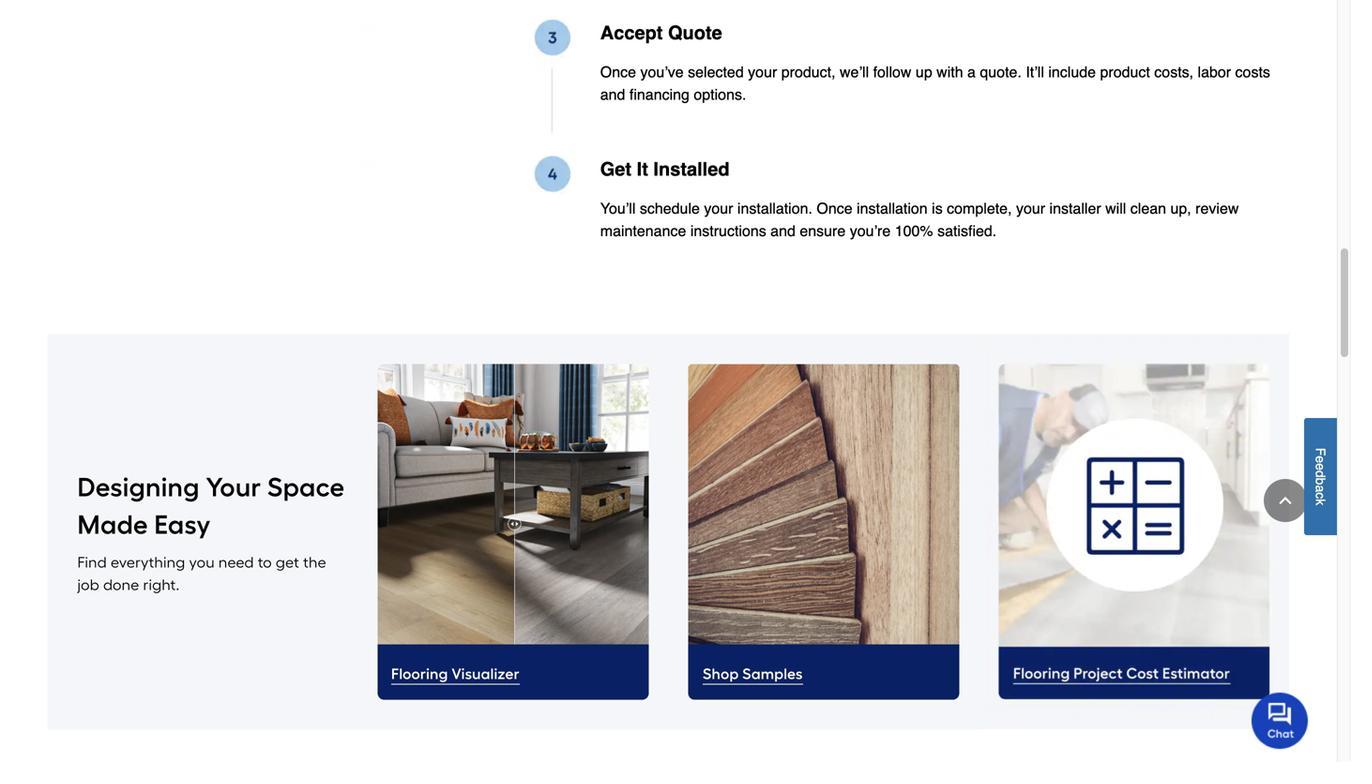 Task type: locate. For each thing, give the bounding box(es) containing it.
once you've selected your product, we'll follow up with a quote. it'll include product costs, labor costs and financing options.
[[600, 63, 1270, 103]]

include
[[1048, 63, 1096, 81]]

1 horizontal spatial a
[[1313, 485, 1328, 493]]

e up d
[[1313, 456, 1328, 464]]

0 vertical spatial and
[[600, 86, 625, 103]]

1 e from the top
[[1313, 456, 1328, 464]]

0 horizontal spatial your
[[704, 200, 733, 217]]

1 horizontal spatial once
[[817, 200, 853, 217]]

you've
[[640, 63, 684, 81]]

e up b
[[1313, 463, 1328, 471]]

0 horizontal spatial once
[[600, 63, 636, 81]]

your left product,
[[748, 63, 777, 81]]

installation.
[[737, 200, 813, 217]]

designing your space made easy. find everything you need to get the job done right. image
[[47, 335, 358, 731]]

a
[[968, 63, 976, 81], [1313, 485, 1328, 493]]

100%
[[895, 223, 933, 240]]

and down installation.
[[771, 223, 796, 240]]

product,
[[781, 63, 836, 81]]

1 vertical spatial and
[[771, 223, 796, 240]]

a up k
[[1313, 485, 1328, 493]]

0 vertical spatial a
[[968, 63, 976, 81]]

a inside once you've selected your product, we'll follow up with a quote. it'll include product costs, labor costs and financing options.
[[968, 63, 976, 81]]

chevron up image
[[1276, 492, 1295, 510]]

2 e from the top
[[1313, 463, 1328, 471]]

financing
[[630, 86, 690, 103]]

once up ensure
[[817, 200, 853, 217]]

k
[[1313, 499, 1328, 506]]

d
[[1313, 471, 1328, 478]]

scroll to top element
[[1264, 480, 1307, 523]]

quote.
[[980, 63, 1022, 81]]

selected
[[688, 63, 744, 81]]

and
[[600, 86, 625, 103], [771, 223, 796, 240]]

1 horizontal spatial your
[[748, 63, 777, 81]]

your left installer
[[1016, 200, 1045, 217]]

1 vertical spatial a
[[1313, 485, 1328, 493]]

review
[[1196, 200, 1239, 217]]

installation
[[857, 200, 928, 217]]

you'll
[[600, 200, 636, 217]]

once down "accept"
[[600, 63, 636, 81]]

once inside once you've selected your product, we'll follow up with a quote. it'll include product costs, labor costs and financing options.
[[600, 63, 636, 81]]

your
[[748, 63, 777, 81], [704, 200, 733, 217], [1016, 200, 1045, 217]]

0 horizontal spatial and
[[600, 86, 625, 103]]

once inside you'll schedule your installation. once installation is complete, your installer will clean up, review maintenance instructions and ensure you're 100% satisfied.
[[817, 200, 853, 217]]

get
[[600, 159, 632, 180]]

you're
[[850, 223, 891, 240]]

costs,
[[1154, 63, 1194, 81]]

costs
[[1235, 63, 1270, 81]]

c
[[1313, 493, 1328, 499]]

f e e d b a c k button
[[1304, 418, 1337, 536]]

we'll
[[840, 63, 869, 81]]

0 horizontal spatial a
[[968, 63, 976, 81]]

and left "financing"
[[600, 86, 625, 103]]

b
[[1313, 478, 1328, 485]]

quote
[[668, 22, 722, 44]]

0 vertical spatial once
[[600, 63, 636, 81]]

it'll
[[1026, 63, 1044, 81]]

1 horizontal spatial and
[[771, 223, 796, 240]]

once
[[600, 63, 636, 81], [817, 200, 853, 217]]

a inside f e e d b a c k button
[[1313, 485, 1328, 493]]

flooring project cost estimator. image
[[979, 335, 1290, 730]]

your up instructions
[[704, 200, 733, 217]]

1 vertical spatial once
[[817, 200, 853, 217]]

clean
[[1131, 200, 1166, 217]]

you'll schedule your installation. once installation is complete, your installer will clean up, review maintenance instructions and ensure you're 100% satisfied.
[[600, 200, 1239, 240]]

a right with
[[968, 63, 976, 81]]

your inside once you've selected your product, we'll follow up with a quote. it'll include product costs, labor costs and financing options.
[[748, 63, 777, 81]]

e
[[1313, 456, 1328, 464], [1313, 463, 1328, 471]]



Task type: vqa. For each thing, say whether or not it's contained in the screenshot.
Accept
yes



Task type: describe. For each thing, give the bounding box(es) containing it.
shop samples. image
[[669, 335, 979, 731]]

ensure
[[800, 223, 846, 240]]

an icon of the number 3. image
[[362, 20, 570, 134]]

product
[[1100, 63, 1150, 81]]

and inside once you've selected your product, we'll follow up with a quote. it'll include product costs, labor costs and financing options.
[[600, 86, 625, 103]]

instructions
[[690, 223, 766, 240]]

labor
[[1198, 63, 1231, 81]]

maintenance
[[600, 223, 686, 240]]

chat invite button image
[[1252, 693, 1309, 750]]

2 horizontal spatial your
[[1016, 200, 1045, 217]]

installed
[[653, 159, 730, 180]]

flooring visualizer. image
[[358, 335, 669, 731]]

satisfied.
[[937, 223, 997, 240]]

accept
[[600, 22, 663, 44]]

an icon of the number 4. image
[[362, 156, 570, 271]]

complete,
[[947, 200, 1012, 217]]

it
[[637, 159, 648, 180]]

accept quote
[[600, 22, 722, 44]]

installer
[[1050, 200, 1101, 217]]

f
[[1313, 448, 1328, 456]]

up
[[916, 63, 932, 81]]

with
[[937, 63, 963, 81]]

up,
[[1171, 200, 1191, 217]]

is
[[932, 200, 943, 217]]

follow
[[873, 63, 912, 81]]

f e e d b a c k
[[1313, 448, 1328, 506]]

schedule
[[640, 200, 700, 217]]

get it installed
[[600, 159, 730, 180]]

options.
[[694, 86, 746, 103]]

and inside you'll schedule your installation. once installation is complete, your installer will clean up, review maintenance instructions and ensure you're 100% satisfied.
[[771, 223, 796, 240]]

will
[[1105, 200, 1126, 217]]



